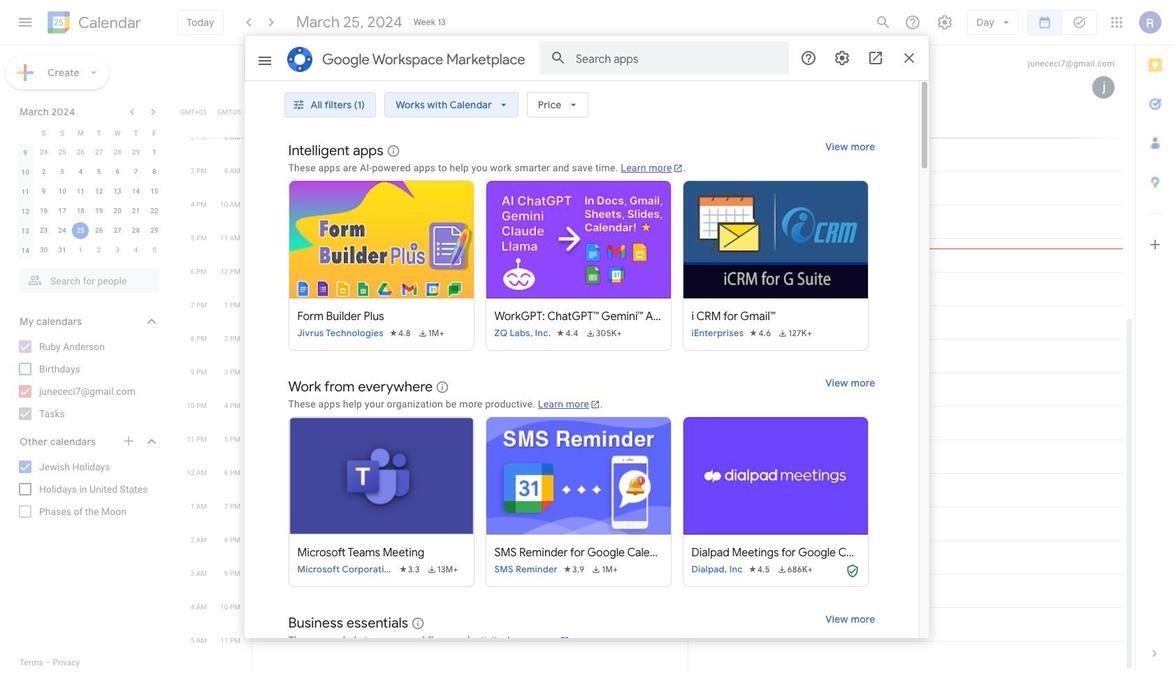 Task type: describe. For each thing, give the bounding box(es) containing it.
1 element
[[146, 144, 163, 161]]

16 element
[[35, 203, 52, 220]]

main drawer image
[[17, 14, 34, 31]]

3 row from the top
[[16, 162, 164, 182]]

february 25 element
[[54, 144, 71, 161]]

2 row from the top
[[16, 143, 164, 162]]

7 element
[[128, 164, 144, 180]]

other calendars list
[[3, 456, 173, 523]]

18 element
[[72, 203, 89, 220]]

14 element
[[128, 183, 144, 200]]

15 element
[[146, 183, 163, 200]]

17 element
[[54, 203, 71, 220]]

4 row from the top
[[16, 182, 164, 201]]

april 2 element
[[91, 242, 107, 259]]

12 element
[[91, 183, 107, 200]]

4 element
[[72, 164, 89, 180]]

26 element
[[91, 222, 107, 239]]

13 element
[[109, 183, 126, 200]]

2 element
[[35, 164, 52, 180]]

february 24 element
[[35, 144, 52, 161]]

my calendars list
[[3, 336, 173, 425]]

1 horizontal spatial cell
[[252, 104, 688, 138]]

april 3 element
[[109, 242, 126, 259]]

row group inside 'march 2024' grid
[[16, 143, 164, 260]]

april 4 element
[[128, 242, 144, 259]]

31 element
[[54, 242, 71, 259]]

25, today element
[[72, 222, 89, 239]]



Task type: vqa. For each thing, say whether or not it's contained in the screenshot.
Search for people text field
no



Task type: locate. For each thing, give the bounding box(es) containing it.
20 element
[[109, 203, 126, 220]]

27 element
[[109, 222, 126, 239]]

6 row from the top
[[16, 221, 164, 240]]

0 vertical spatial cell
[[252, 104, 688, 138]]

cell
[[252, 104, 688, 138], [71, 221, 90, 240]]

None search field
[[0, 263, 173, 294]]

5 row from the top
[[16, 201, 164, 221]]

0 horizontal spatial cell
[[71, 221, 90, 240]]

row down 26 element
[[16, 240, 164, 260]]

0 vertical spatial column header
[[252, 45, 688, 104]]

row down 5 element
[[16, 182, 164, 201]]

11 element
[[72, 183, 89, 200]]

0 horizontal spatial column header
[[16, 123, 35, 143]]

3 element
[[54, 164, 71, 180]]

heading
[[76, 14, 141, 31]]

calendar element
[[45, 8, 141, 39]]

february 28 element
[[109, 144, 126, 161]]

1 vertical spatial column header
[[16, 123, 35, 143]]

10 element
[[54, 183, 71, 200]]

february 29 element
[[128, 144, 144, 161]]

1 vertical spatial cell
[[71, 221, 90, 240]]

row down the 19 'element'
[[16, 221, 164, 240]]

22 element
[[146, 203, 163, 220]]

heading inside 'calendar' element
[[76, 14, 141, 31]]

row up february 27 element
[[16, 123, 164, 143]]

row group
[[16, 143, 164, 260]]

21 element
[[128, 203, 144, 220]]

february 27 element
[[91, 144, 107, 161]]

row down february 27 element
[[16, 162, 164, 182]]

24 element
[[54, 222, 71, 239]]

9 element
[[35, 183, 52, 200]]

19 element
[[91, 203, 107, 220]]

5 element
[[91, 164, 107, 180]]

30 element
[[35, 242, 52, 259]]

tab list
[[1136, 45, 1174, 634]]

march 2024 grid
[[13, 123, 164, 260]]

row up 26 element
[[16, 201, 164, 221]]

7 row from the top
[[16, 240, 164, 260]]

8 element
[[146, 164, 163, 180]]

23 element
[[35, 222, 52, 239]]

cell inside row group
[[71, 221, 90, 240]]

april 5 element
[[146, 242, 163, 259]]

grid
[[179, 45, 1135, 673]]

column header inside 'march 2024' grid
[[16, 123, 35, 143]]

april 1 element
[[72, 242, 89, 259]]

column header
[[252, 45, 688, 104], [16, 123, 35, 143]]

6 element
[[109, 164, 126, 180]]

february 26 element
[[72, 144, 89, 161]]

row
[[16, 123, 164, 143], [16, 143, 164, 162], [16, 162, 164, 182], [16, 182, 164, 201], [16, 201, 164, 221], [16, 221, 164, 240], [16, 240, 164, 260]]

1 horizontal spatial column header
[[252, 45, 688, 104]]

28 element
[[128, 222, 144, 239]]

row up 5 element
[[16, 143, 164, 162]]

1 row from the top
[[16, 123, 164, 143]]

29 element
[[146, 222, 163, 239]]



